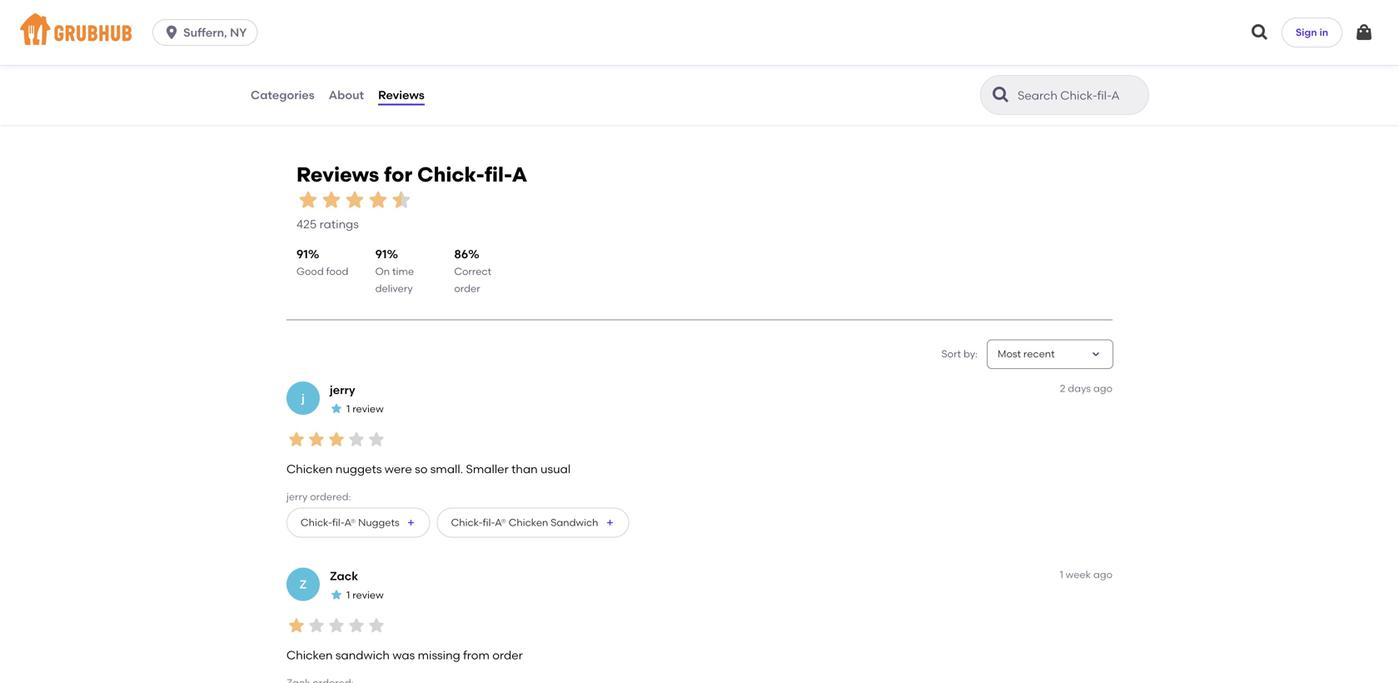 Task type: vqa. For each thing, say whether or not it's contained in the screenshot.
left "order"
yes



Task type: describe. For each thing, give the bounding box(es) containing it.
on
[[375, 265, 390, 278]]

sign in button
[[1282, 17, 1343, 47]]

ny
[[230, 25, 247, 40]]

chick- right for
[[417, 163, 485, 187]]

86
[[454, 247, 468, 261]]

1 for chicken nuggets were so small. smaller than usual
[[347, 403, 350, 415]]

chick- for chick-fil-a® nuggets
[[301, 517, 332, 529]]

categories
[[251, 88, 315, 102]]

a® for chicken
[[495, 517, 506, 529]]

for
[[384, 163, 413, 187]]

missing
[[418, 648, 461, 662]]

chick-fil-a® chicken sandwich
[[451, 517, 599, 529]]

reviews for chick-fil-a
[[297, 163, 528, 187]]

correct
[[454, 265, 492, 278]]

from
[[463, 648, 490, 662]]

jerry ordered:
[[287, 491, 351, 503]]

86 correct order
[[454, 247, 492, 294]]

sandwich
[[336, 648, 390, 662]]

2 days ago
[[1060, 382, 1113, 395]]

j
[[302, 391, 305, 405]]

in
[[1320, 26, 1329, 38]]

sandwich
[[551, 517, 599, 529]]

1 review for zack
[[347, 589, 384, 601]]

small.
[[431, 462, 463, 476]]

delivery
[[375, 282, 413, 294]]

sort
[[942, 348, 962, 360]]

chicken sandwich was missing from order
[[287, 648, 523, 662]]

suffern,
[[183, 25, 227, 40]]

chicken nuggets were so small. smaller than usual
[[287, 462, 571, 476]]

svg image
[[163, 24, 180, 41]]

were
[[385, 462, 412, 476]]

425 ratings
[[297, 217, 359, 231]]

plus icon image for chick-fil-a® nuggets
[[406, 518, 416, 528]]

about
[[329, 88, 364, 102]]

ordered:
[[310, 491, 351, 503]]

chicken for chicken sandwich was missing from order
[[287, 648, 333, 662]]

was
[[393, 648, 415, 662]]

suffern, ny button
[[153, 19, 264, 46]]

reviews for reviews for chick-fil-a
[[297, 163, 379, 187]]

review for jerry
[[353, 403, 384, 415]]

2
[[1060, 382, 1066, 395]]

fil- for chick-fil-a® nuggets
[[332, 517, 344, 529]]

1 vertical spatial 1
[[1060, 569, 1064, 581]]

91 for 91 on time delivery
[[375, 247, 387, 261]]

chick-fil-a® chicken sandwich button
[[437, 508, 629, 538]]

z
[[300, 577, 307, 591]]

91 on time delivery
[[375, 247, 414, 294]]

categories button
[[250, 65, 315, 125]]

ratings
[[320, 217, 359, 231]]

jerry for jerry
[[330, 383, 355, 397]]

caret down icon image
[[1090, 348, 1103, 361]]



Task type: locate. For each thing, give the bounding box(es) containing it.
0 horizontal spatial plus icon image
[[406, 518, 416, 528]]

2 91 from the left
[[375, 247, 387, 261]]

chick- for chick-fil-a® chicken sandwich
[[451, 517, 483, 529]]

chick-fil-a® nuggets
[[301, 517, 400, 529]]

plus icon image right sandwich
[[605, 518, 615, 528]]

1 vertical spatial jerry
[[287, 491, 308, 503]]

1 horizontal spatial order
[[493, 648, 523, 662]]

Search Chick-fil-A search field
[[1016, 87, 1144, 103]]

order inside 86 correct order
[[454, 282, 480, 294]]

2 1 review from the top
[[347, 589, 384, 601]]

chicken left sandwich at the bottom left
[[287, 648, 333, 662]]

0 vertical spatial reviews
[[378, 88, 425, 102]]

ago
[[1094, 382, 1113, 395], [1094, 569, 1113, 581]]

reviews right "about"
[[378, 88, 425, 102]]

chick-
[[417, 163, 485, 187], [301, 517, 332, 529], [451, 517, 483, 529]]

plus icon image right nuggets
[[406, 518, 416, 528]]

91 for 91 good food
[[297, 247, 308, 261]]

week
[[1066, 569, 1091, 581]]

91 up on
[[375, 247, 387, 261]]

reviews up ratings
[[297, 163, 379, 187]]

2 plus icon image from the left
[[605, 518, 615, 528]]

1 review for jerry
[[347, 403, 384, 415]]

chicken inside button
[[509, 517, 549, 529]]

Sort by: field
[[998, 347, 1055, 362]]

days
[[1068, 382, 1091, 395]]

chicken
[[287, 462, 333, 476], [509, 517, 549, 529], [287, 648, 333, 662]]

0 vertical spatial 1 review
[[347, 403, 384, 415]]

star icon image
[[297, 188, 320, 212], [320, 188, 343, 212], [343, 188, 367, 212], [367, 188, 390, 212], [390, 188, 413, 212], [390, 188, 413, 212], [330, 402, 343, 415], [287, 430, 307, 450], [307, 430, 327, 450], [327, 430, 347, 450], [347, 430, 367, 450], [367, 430, 387, 450], [330, 588, 343, 601], [287, 616, 307, 636], [307, 616, 327, 636], [327, 616, 347, 636], [347, 616, 367, 636], [367, 616, 387, 636]]

reviews button
[[377, 65, 426, 125]]

food
[[326, 265, 349, 278]]

1 horizontal spatial plus icon image
[[605, 518, 615, 528]]

sign
[[1296, 26, 1318, 38]]

zack
[[330, 569, 358, 583]]

a® left nuggets
[[344, 517, 356, 529]]

0 vertical spatial order
[[454, 282, 480, 294]]

1 a® from the left
[[344, 517, 356, 529]]

1 vertical spatial review
[[353, 589, 384, 601]]

a® inside button
[[344, 517, 356, 529]]

1 horizontal spatial jerry
[[330, 383, 355, 397]]

nuggets
[[336, 462, 382, 476]]

91 inside 91 on time delivery
[[375, 247, 387, 261]]

1 right j
[[347, 403, 350, 415]]

0 horizontal spatial 91
[[297, 247, 308, 261]]

svg image
[[1250, 22, 1270, 42], [1355, 22, 1375, 42]]

chicken up jerry ordered:
[[287, 462, 333, 476]]

2 svg image from the left
[[1355, 22, 1375, 42]]

1 horizontal spatial 91
[[375, 247, 387, 261]]

1 1 review from the top
[[347, 403, 384, 415]]

chick- down the "small."
[[451, 517, 483, 529]]

review up nuggets in the bottom left of the page
[[353, 403, 384, 415]]

1 review up nuggets in the bottom left of the page
[[347, 403, 384, 415]]

2 review from the top
[[353, 589, 384, 601]]

1 review down "zack" at left bottom
[[347, 589, 384, 601]]

plus icon image inside chick-fil-a® nuggets button
[[406, 518, 416, 528]]

91 good food
[[297, 247, 349, 278]]

review down "zack" at left bottom
[[353, 589, 384, 601]]

1 vertical spatial ago
[[1094, 569, 1113, 581]]

reviews for reviews
[[378, 88, 425, 102]]

time
[[392, 265, 414, 278]]

main navigation navigation
[[0, 0, 1400, 65]]

0 horizontal spatial order
[[454, 282, 480, 294]]

suffern, ny
[[183, 25, 247, 40]]

fil- for chick-fil-a® chicken sandwich
[[483, 517, 495, 529]]

0 vertical spatial chicken
[[287, 462, 333, 476]]

chicken for chicken nuggets were so small. smaller than usual
[[287, 462, 333, 476]]

review
[[353, 403, 384, 415], [353, 589, 384, 601]]

1 horizontal spatial a®
[[495, 517, 506, 529]]

about button
[[328, 65, 365, 125]]

1 for chicken sandwich was missing from order
[[347, 589, 350, 601]]

1 vertical spatial 1 review
[[347, 589, 384, 601]]

a® for nuggets
[[344, 517, 356, 529]]

chick- inside button
[[301, 517, 332, 529]]

jerry left ordered:
[[287, 491, 308, 503]]

2 vertical spatial chicken
[[287, 648, 333, 662]]

1 left week
[[1060, 569, 1064, 581]]

ago right week
[[1094, 569, 1113, 581]]

jerry
[[330, 383, 355, 397], [287, 491, 308, 503]]

0 horizontal spatial a®
[[344, 517, 356, 529]]

a® down smaller
[[495, 517, 506, 529]]

chick- down jerry ordered:
[[301, 517, 332, 529]]

a® inside button
[[495, 517, 506, 529]]

1
[[347, 403, 350, 415], [1060, 569, 1064, 581], [347, 589, 350, 601]]

most
[[998, 348, 1021, 360]]

fil-
[[485, 163, 512, 187], [332, 517, 344, 529], [483, 517, 495, 529]]

91 inside 91 good food
[[297, 247, 308, 261]]

reviews inside button
[[378, 88, 425, 102]]

order down 'correct'
[[454, 282, 480, 294]]

1 plus icon image from the left
[[406, 518, 416, 528]]

plus icon image inside chick-fil-a® chicken sandwich button
[[605, 518, 615, 528]]

91 up good
[[297, 247, 308, 261]]

svg image left "sign"
[[1250, 22, 1270, 42]]

than
[[512, 462, 538, 476]]

plus icon image
[[406, 518, 416, 528], [605, 518, 615, 528]]

smaller
[[466, 462, 509, 476]]

ago for chicken nuggets were so small. smaller than usual
[[1094, 382, 1113, 395]]

reviews
[[378, 88, 425, 102], [297, 163, 379, 187]]

fil- inside button
[[483, 517, 495, 529]]

most recent
[[998, 348, 1055, 360]]

1 vertical spatial reviews
[[297, 163, 379, 187]]

order
[[454, 282, 480, 294], [493, 648, 523, 662]]

1 review
[[347, 403, 384, 415], [347, 589, 384, 601]]

order right from
[[493, 648, 523, 662]]

chick- inside button
[[451, 517, 483, 529]]

1 svg image from the left
[[1250, 22, 1270, 42]]

a
[[512, 163, 528, 187]]

0 vertical spatial ago
[[1094, 382, 1113, 395]]

review for zack
[[353, 589, 384, 601]]

a®
[[344, 517, 356, 529], [495, 517, 506, 529]]

1 week ago
[[1060, 569, 1113, 581]]

fil- inside button
[[332, 517, 344, 529]]

1 down "zack" at left bottom
[[347, 589, 350, 601]]

1 vertical spatial order
[[493, 648, 523, 662]]

nuggets
[[358, 517, 400, 529]]

recent
[[1024, 348, 1055, 360]]

425
[[297, 217, 317, 231]]

chicken left sandwich
[[509, 517, 549, 529]]

jerry for jerry ordered:
[[287, 491, 308, 503]]

2 ago from the top
[[1094, 569, 1113, 581]]

good
[[297, 265, 324, 278]]

by:
[[964, 348, 978, 360]]

1 horizontal spatial svg image
[[1355, 22, 1375, 42]]

1 review from the top
[[353, 403, 384, 415]]

ago right days
[[1094, 382, 1113, 395]]

ago for chicken sandwich was missing from order
[[1094, 569, 1113, 581]]

2 vertical spatial 1
[[347, 589, 350, 601]]

jerry right j
[[330, 383, 355, 397]]

sign in
[[1296, 26, 1329, 38]]

so
[[415, 462, 428, 476]]

2 a® from the left
[[495, 517, 506, 529]]

1 vertical spatial chicken
[[509, 517, 549, 529]]

0 vertical spatial review
[[353, 403, 384, 415]]

plus icon image for chick-fil-a® chicken sandwich
[[605, 518, 615, 528]]

0 horizontal spatial jerry
[[287, 491, 308, 503]]

sort by:
[[942, 348, 978, 360]]

91
[[297, 247, 308, 261], [375, 247, 387, 261]]

0 horizontal spatial svg image
[[1250, 22, 1270, 42]]

1 91 from the left
[[297, 247, 308, 261]]

1 ago from the top
[[1094, 382, 1113, 395]]

svg image right in
[[1355, 22, 1375, 42]]

chick-fil-a® nuggets button
[[287, 508, 430, 538]]

search icon image
[[991, 85, 1011, 105]]

0 vertical spatial 1
[[347, 403, 350, 415]]

usual
[[541, 462, 571, 476]]

0 vertical spatial jerry
[[330, 383, 355, 397]]



